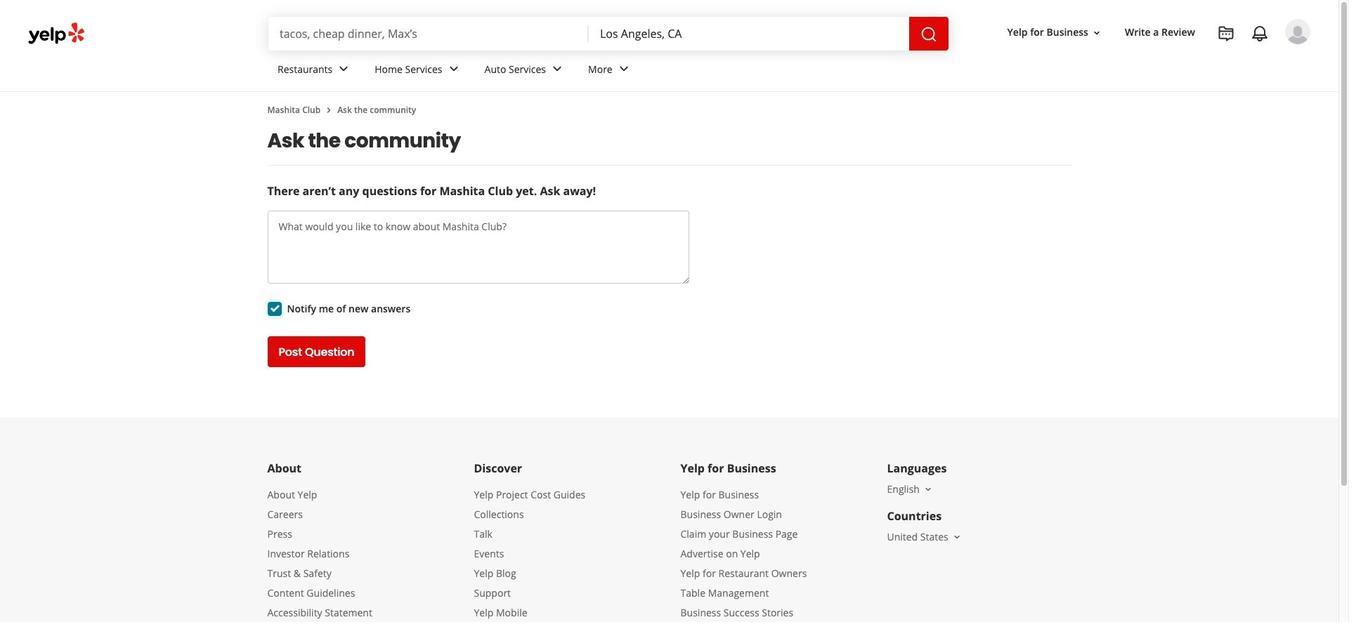 Task type: vqa. For each thing, say whether or not it's contained in the screenshot.
left "16 chevron right v2" image
no



Task type: describe. For each thing, give the bounding box(es) containing it.
business categories element
[[266, 51, 1311, 91]]

jacob s. image
[[1286, 19, 1311, 44]]

user actions element
[[997, 18, 1331, 104]]

1 24 chevron down v2 image from the left
[[445, 61, 462, 78]]

3 24 chevron down v2 image from the left
[[616, 61, 632, 78]]

0 horizontal spatial 16 chevron down v2 image
[[923, 484, 934, 495]]

16 chevron down v2 image inside "user actions" element
[[1092, 27, 1103, 38]]



Task type: locate. For each thing, give the bounding box(es) containing it.
1 none field from the left
[[280, 26, 578, 41]]

0 vertical spatial 16 chevron down v2 image
[[1092, 27, 1103, 38]]

16 chevron down v2 image
[[1092, 27, 1103, 38], [923, 484, 934, 495]]

What would you like to know about Mashita Club? text field
[[267, 211, 689, 284]]

16 chevron down v2 image
[[952, 532, 963, 543]]

16 chevron right v2 image
[[324, 105, 335, 116]]

Find text field
[[280, 26, 578, 41]]

0 horizontal spatial 24 chevron down v2 image
[[445, 61, 462, 78]]

projects image
[[1218, 25, 1235, 42]]

0 horizontal spatial none field
[[280, 26, 578, 41]]

24 chevron down v2 image
[[445, 61, 462, 78], [549, 61, 566, 78], [616, 61, 632, 78]]

1 vertical spatial 16 chevron down v2 image
[[923, 484, 934, 495]]

none field near
[[600, 26, 898, 41]]

search image
[[921, 26, 938, 43]]

1 horizontal spatial none field
[[600, 26, 898, 41]]

None search field
[[269, 17, 952, 51]]

1 horizontal spatial 16 chevron down v2 image
[[1092, 27, 1103, 38]]

Near text field
[[600, 26, 898, 41]]

1 horizontal spatial 24 chevron down v2 image
[[549, 61, 566, 78]]

2 horizontal spatial 24 chevron down v2 image
[[616, 61, 632, 78]]

24 chevron down v2 image
[[335, 61, 352, 78]]

2 24 chevron down v2 image from the left
[[549, 61, 566, 78]]

2 none field from the left
[[600, 26, 898, 41]]

none field "find"
[[280, 26, 578, 41]]

None field
[[280, 26, 578, 41], [600, 26, 898, 41]]

notifications image
[[1252, 25, 1269, 42]]



